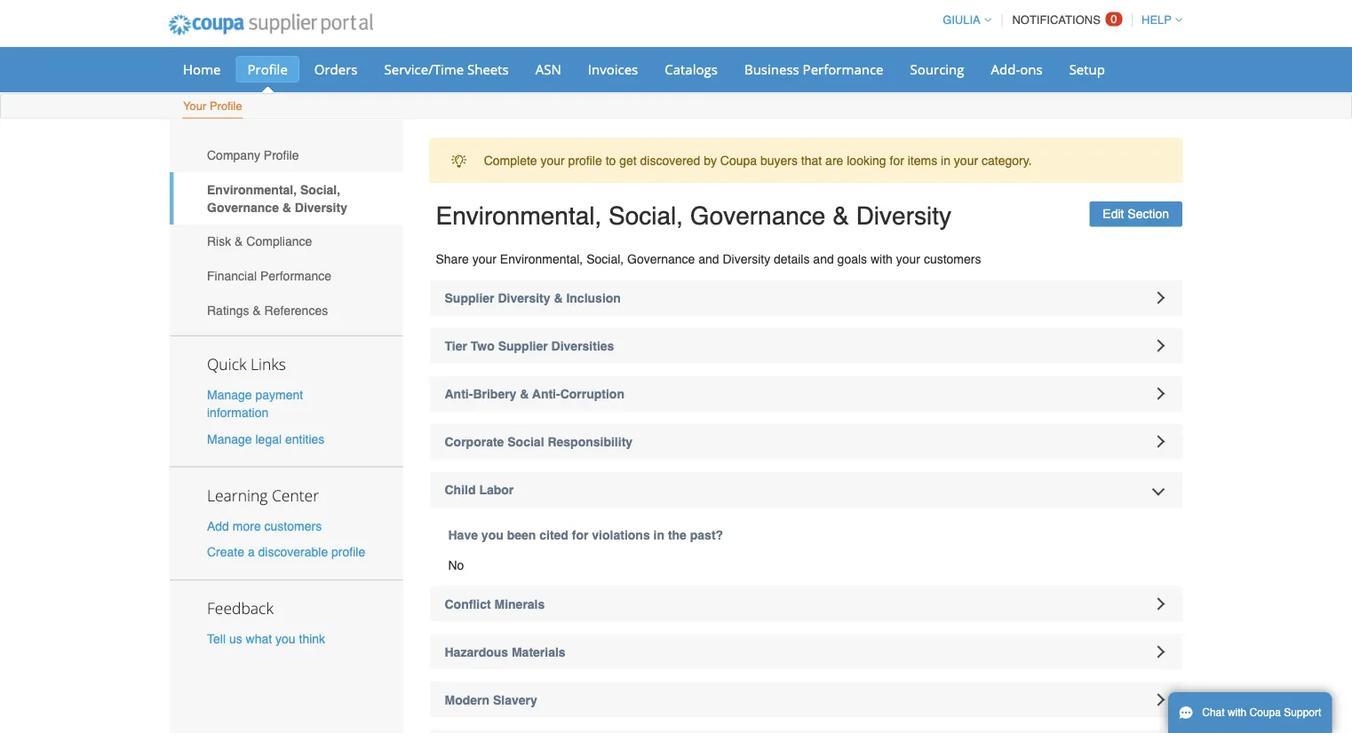 Task type: describe. For each thing, give the bounding box(es) containing it.
been
[[507, 528, 536, 542]]

supplier diversity & inclusion button
[[430, 280, 1183, 316]]

get
[[620, 153, 637, 168]]

invoices link
[[576, 56, 650, 83]]

manage for manage legal entities
[[207, 432, 252, 446]]

manage payment information
[[207, 388, 303, 420]]

add-
[[991, 60, 1020, 78]]

have
[[448, 528, 478, 542]]

catalogs
[[665, 60, 718, 78]]

your right share
[[472, 252, 497, 266]]

learning
[[207, 485, 268, 506]]

risk & compliance link
[[170, 225, 403, 259]]

are
[[826, 153, 844, 168]]

complete
[[484, 153, 537, 168]]

tier two supplier diversities heading
[[430, 328, 1183, 364]]

anti-bribery & anti-corruption button
[[430, 376, 1183, 412]]

to
[[606, 153, 616, 168]]

two
[[471, 339, 495, 353]]

your profile
[[183, 100, 242, 113]]

corporate social responsibility heading
[[430, 424, 1183, 460]]

past?
[[690, 528, 723, 542]]

0 horizontal spatial customers
[[264, 519, 322, 534]]

add more customers link
[[207, 519, 322, 534]]

your profile link
[[182, 96, 243, 119]]

hazardous
[[445, 646, 508, 660]]

navigation containing notifications 0
[[935, 3, 1183, 37]]

1 horizontal spatial environmental, social, governance & diversity
[[436, 202, 952, 231]]

service/time sheets
[[384, 60, 509, 78]]

0 vertical spatial environmental,
[[207, 183, 297, 197]]

manage legal entities link
[[207, 432, 325, 446]]

supplier diversity & inclusion heading
[[430, 280, 1183, 316]]

quick links
[[207, 354, 286, 375]]

sourcing
[[910, 60, 965, 78]]

us
[[229, 632, 242, 647]]

manage for manage payment information
[[207, 388, 252, 403]]

2 vertical spatial social,
[[587, 252, 624, 266]]

sourcing link
[[899, 56, 976, 83]]

& inside risk & compliance link
[[235, 235, 243, 249]]

profile inside alert
[[568, 153, 602, 168]]

materials
[[512, 646, 566, 660]]

for inside alert
[[890, 153, 904, 168]]

anti-bribery & anti-corruption heading
[[430, 376, 1183, 412]]

violations
[[592, 528, 650, 542]]

complete your profile to get discovered by coupa buyers that are looking for items in your category. alert
[[430, 138, 1183, 183]]

corruption
[[560, 387, 625, 401]]

details
[[774, 252, 810, 266]]

hazardous materials
[[445, 646, 566, 660]]

company profile link
[[170, 138, 403, 173]]

create a discoverable profile
[[207, 545, 365, 560]]

compliance
[[246, 235, 312, 249]]

supplier inside tier two supplier diversities dropdown button
[[498, 339, 548, 353]]

cited
[[540, 528, 569, 542]]

coupa inside complete your profile to get discovered by coupa buyers that are looking for items in your category. alert
[[720, 153, 757, 168]]

1 and from the left
[[699, 252, 719, 266]]

conflict
[[445, 598, 491, 612]]

add
[[207, 519, 229, 534]]

quick
[[207, 354, 247, 375]]

modern slavery heading
[[430, 683, 1183, 718]]

entities
[[285, 432, 325, 446]]

company profile
[[207, 148, 299, 162]]

by
[[704, 153, 717, 168]]

& inside supplier diversity & inclusion dropdown button
[[554, 291, 563, 305]]

links
[[251, 354, 286, 375]]

corporate social responsibility button
[[430, 424, 1183, 460]]

setup link
[[1058, 56, 1117, 83]]

support
[[1284, 707, 1322, 720]]

add-ons link
[[980, 56, 1054, 83]]

performance for financial performance
[[260, 269, 331, 283]]

asn
[[536, 60, 561, 78]]

information
[[207, 406, 269, 420]]

1 vertical spatial in
[[654, 528, 665, 542]]

tier
[[445, 339, 467, 353]]

help link
[[1134, 13, 1183, 27]]

0 horizontal spatial with
[[871, 252, 893, 266]]

profile link
[[236, 56, 299, 83]]

your right goals
[[896, 252, 921, 266]]

in inside complete your profile to get discovered by coupa buyers that are looking for items in your category. alert
[[941, 153, 951, 168]]

manage legal entities
[[207, 432, 325, 446]]

giulia
[[943, 13, 981, 27]]

references
[[264, 303, 328, 318]]

child labor heading
[[430, 472, 1183, 508]]

1 vertical spatial profile
[[332, 545, 365, 560]]

chat
[[1202, 707, 1225, 720]]

add more customers
[[207, 519, 322, 534]]

the
[[668, 528, 687, 542]]

your
[[183, 100, 206, 113]]

2 and from the left
[[813, 252, 834, 266]]

coupa inside chat with coupa support button
[[1250, 707, 1281, 720]]

risk
[[207, 235, 231, 249]]

your right complete
[[541, 153, 565, 168]]

bribery
[[473, 387, 517, 401]]

0 vertical spatial profile
[[247, 60, 288, 78]]

1 vertical spatial social,
[[609, 202, 683, 231]]

ratings
[[207, 303, 249, 318]]

conflict minerals
[[445, 598, 545, 612]]

tier two supplier diversities button
[[430, 328, 1183, 364]]

notifications 0
[[1012, 12, 1117, 27]]

supplier diversity & inclusion
[[445, 291, 621, 305]]

& inside environmental, social, governance & diversity
[[282, 200, 291, 215]]

buyers
[[761, 153, 798, 168]]

your left the category.
[[954, 153, 978, 168]]

ons
[[1020, 60, 1043, 78]]

company
[[207, 148, 260, 162]]

diversity left details
[[723, 252, 771, 266]]

tell
[[207, 632, 226, 647]]



Task type: vqa. For each thing, say whether or not it's contained in the screenshot.
and
yes



Task type: locate. For each thing, give the bounding box(es) containing it.
performance right business
[[803, 60, 884, 78]]

1 horizontal spatial customers
[[924, 252, 981, 266]]

supplier inside supplier diversity & inclusion dropdown button
[[445, 291, 495, 305]]

1 horizontal spatial coupa
[[1250, 707, 1281, 720]]

&
[[282, 200, 291, 215], [833, 202, 849, 231], [235, 235, 243, 249], [554, 291, 563, 305], [253, 303, 261, 318], [520, 387, 529, 401]]

social, up inclusion
[[587, 252, 624, 266]]

orders link
[[303, 56, 369, 83]]

environmental, social, governance & diversity up share your environmental, social, governance and diversity details and goals with your customers
[[436, 202, 952, 231]]

1 vertical spatial profile
[[210, 100, 242, 113]]

giulia link
[[935, 13, 991, 27]]

heading
[[430, 731, 1183, 734]]

edit section
[[1103, 207, 1169, 221]]

you inside the tell us what you think 'button'
[[275, 632, 296, 647]]

business performance link
[[733, 56, 895, 83]]

that
[[801, 153, 822, 168]]

you
[[481, 528, 504, 542], [275, 632, 296, 647]]

& inside ratings & references link
[[253, 303, 261, 318]]

0 vertical spatial profile
[[568, 153, 602, 168]]

2 manage from the top
[[207, 432, 252, 446]]

manage inside manage payment information
[[207, 388, 252, 403]]

learning center
[[207, 485, 319, 506]]

0 horizontal spatial environmental, social, governance & diversity
[[207, 183, 347, 215]]

governance
[[207, 200, 279, 215], [690, 202, 826, 231], [627, 252, 695, 266]]

tell us what you think button
[[207, 631, 325, 648]]

modern slavery button
[[430, 683, 1183, 718]]

& right bribery
[[520, 387, 529, 401]]

1 vertical spatial you
[[275, 632, 296, 647]]

1 vertical spatial coupa
[[1250, 707, 1281, 720]]

& up goals
[[833, 202, 849, 231]]

in
[[941, 153, 951, 168], [654, 528, 665, 542]]

1 horizontal spatial for
[[890, 153, 904, 168]]

category.
[[982, 153, 1032, 168]]

0 horizontal spatial performance
[[260, 269, 331, 283]]

0 horizontal spatial for
[[572, 528, 589, 542]]

for left the items
[[890, 153, 904, 168]]

0 vertical spatial in
[[941, 153, 951, 168]]

ratings & references link
[[170, 293, 403, 328]]

environmental, down company profile
[[207, 183, 297, 197]]

0 vertical spatial for
[[890, 153, 904, 168]]

and left goals
[[813, 252, 834, 266]]

create
[[207, 545, 244, 560]]

social,
[[300, 183, 340, 197], [609, 202, 683, 231], [587, 252, 624, 266]]

performance for business performance
[[803, 60, 884, 78]]

profile up environmental, social, governance & diversity link
[[264, 148, 299, 162]]

0 vertical spatial you
[[481, 528, 504, 542]]

manage payment information link
[[207, 388, 303, 420]]

share your environmental, social, governance and diversity details and goals with your customers
[[436, 252, 981, 266]]

profile right your
[[210, 100, 242, 113]]

business performance
[[745, 60, 884, 78]]

items
[[908, 153, 938, 168]]

1 horizontal spatial with
[[1228, 707, 1247, 720]]

0 vertical spatial performance
[[803, 60, 884, 78]]

have you been cited for violations in the past?
[[448, 528, 723, 542]]

performance up references
[[260, 269, 331, 283]]

child labor button
[[430, 472, 1183, 508]]

modern
[[445, 694, 490, 708]]

manage down information
[[207, 432, 252, 446]]

0 horizontal spatial you
[[275, 632, 296, 647]]

edit
[[1103, 207, 1124, 221]]

1 vertical spatial environmental,
[[436, 202, 602, 231]]

environmental, down complete
[[436, 202, 602, 231]]

financial
[[207, 269, 257, 283]]

business
[[745, 60, 799, 78]]

discovered
[[640, 153, 700, 168]]

anti-bribery & anti-corruption
[[445, 387, 625, 401]]

hazardous materials button
[[430, 635, 1183, 670]]

with right chat
[[1228, 707, 1247, 720]]

looking
[[847, 153, 886, 168]]

& inside anti-bribery & anti-corruption dropdown button
[[520, 387, 529, 401]]

coupa left support
[[1250, 707, 1281, 720]]

diversity up the tier two supplier diversities
[[498, 291, 551, 305]]

1 horizontal spatial you
[[481, 528, 504, 542]]

catalogs link
[[653, 56, 729, 83]]

what
[[246, 632, 272, 647]]

chat with coupa support button
[[1168, 693, 1332, 734]]

setup
[[1070, 60, 1105, 78]]

coupa supplier portal image
[[156, 3, 385, 47]]

2 vertical spatial environmental,
[[500, 252, 583, 266]]

chat with coupa support
[[1202, 707, 1322, 720]]

financial performance link
[[170, 259, 403, 293]]

0 horizontal spatial coupa
[[720, 153, 757, 168]]

& right risk
[[235, 235, 243, 249]]

0 horizontal spatial anti-
[[445, 387, 473, 401]]

tell us what you think
[[207, 632, 325, 647]]

& right ratings
[[253, 303, 261, 318]]

supplier down share
[[445, 291, 495, 305]]

complete your profile to get discovered by coupa buyers that are looking for items in your category.
[[484, 153, 1032, 168]]

child labor
[[445, 483, 514, 497]]

social, down the get
[[609, 202, 683, 231]]

1 horizontal spatial profile
[[568, 153, 602, 168]]

goals
[[838, 252, 867, 266]]

service/time sheets link
[[373, 56, 520, 83]]

profile
[[568, 153, 602, 168], [332, 545, 365, 560]]

manage up information
[[207, 388, 252, 403]]

legal
[[255, 432, 282, 446]]

profile for company profile
[[264, 148, 299, 162]]

no
[[448, 558, 464, 573]]

profile down coupa supplier portal 'image'
[[247, 60, 288, 78]]

1 vertical spatial supplier
[[498, 339, 548, 353]]

anti- up 'corporate social responsibility' at the left
[[532, 387, 560, 401]]

social, down company profile link at top
[[300, 183, 340, 197]]

2 anti- from the left
[[532, 387, 560, 401]]

1 horizontal spatial performance
[[803, 60, 884, 78]]

section
[[1128, 207, 1169, 221]]

1 anti- from the left
[[445, 387, 473, 401]]

0 horizontal spatial supplier
[[445, 291, 495, 305]]

diversity down the items
[[856, 202, 952, 231]]

environmental, social, governance & diversity link
[[170, 173, 403, 225]]

navigation
[[935, 3, 1183, 37]]

share
[[436, 252, 469, 266]]

0 vertical spatial customers
[[924, 252, 981, 266]]

feedback
[[207, 598, 274, 619]]

supplier right two
[[498, 339, 548, 353]]

for right cited
[[572, 528, 589, 542]]

coupa right by at top
[[720, 153, 757, 168]]

customers
[[924, 252, 981, 266], [264, 519, 322, 534]]

1 horizontal spatial in
[[941, 153, 951, 168]]

0 vertical spatial social,
[[300, 183, 340, 197]]

environmental, up supplier diversity & inclusion
[[500, 252, 583, 266]]

0 vertical spatial coupa
[[720, 153, 757, 168]]

inclusion
[[566, 291, 621, 305]]

risk & compliance
[[207, 235, 312, 249]]

and left details
[[699, 252, 719, 266]]

0 horizontal spatial and
[[699, 252, 719, 266]]

& up risk & compliance link
[[282, 200, 291, 215]]

service/time
[[384, 60, 464, 78]]

0 vertical spatial supplier
[[445, 291, 495, 305]]

a
[[248, 545, 255, 560]]

minerals
[[494, 598, 545, 612]]

1 vertical spatial customers
[[264, 519, 322, 534]]

payment
[[255, 388, 303, 403]]

with right goals
[[871, 252, 893, 266]]

in right the items
[[941, 153, 951, 168]]

profile for your profile
[[210, 100, 242, 113]]

invoices
[[588, 60, 638, 78]]

0
[[1111, 12, 1117, 26]]

and
[[699, 252, 719, 266], [813, 252, 834, 266]]

tier two supplier diversities
[[445, 339, 614, 353]]

0 vertical spatial manage
[[207, 388, 252, 403]]

asn link
[[524, 56, 573, 83]]

diversity inside dropdown button
[[498, 291, 551, 305]]

child
[[445, 483, 476, 497]]

diversity inside environmental, social, governance & diversity
[[295, 200, 347, 215]]

diversity up risk & compliance link
[[295, 200, 347, 215]]

responsibility
[[548, 435, 633, 449]]

you left been
[[481, 528, 504, 542]]

with inside chat with coupa support button
[[1228, 707, 1247, 720]]

1 vertical spatial with
[[1228, 707, 1247, 720]]

modern slavery
[[445, 694, 537, 708]]

orders
[[314, 60, 358, 78]]

0 vertical spatial with
[[871, 252, 893, 266]]

add-ons
[[991, 60, 1043, 78]]

conflict minerals heading
[[430, 587, 1183, 622]]

home
[[183, 60, 221, 78]]

slavery
[[493, 694, 537, 708]]

2 vertical spatial profile
[[264, 148, 299, 162]]

you left think
[[275, 632, 296, 647]]

1 manage from the top
[[207, 388, 252, 403]]

0 horizontal spatial profile
[[332, 545, 365, 560]]

performance
[[803, 60, 884, 78], [260, 269, 331, 283]]

corporate social responsibility
[[445, 435, 633, 449]]

think
[[299, 632, 325, 647]]

1 horizontal spatial anti-
[[532, 387, 560, 401]]

0 horizontal spatial in
[[654, 528, 665, 542]]

corporate
[[445, 435, 504, 449]]

anti- down tier
[[445, 387, 473, 401]]

1 horizontal spatial supplier
[[498, 339, 548, 353]]

environmental, social, governance & diversity up the compliance
[[207, 183, 347, 215]]

1 horizontal spatial and
[[813, 252, 834, 266]]

in left the
[[654, 528, 665, 542]]

1 vertical spatial performance
[[260, 269, 331, 283]]

1 vertical spatial manage
[[207, 432, 252, 446]]

profile left to
[[568, 153, 602, 168]]

social, inside environmental, social, governance & diversity
[[300, 183, 340, 197]]

social
[[508, 435, 544, 449]]

profile right "discoverable"
[[332, 545, 365, 560]]

environmental,
[[207, 183, 297, 197], [436, 202, 602, 231], [500, 252, 583, 266]]

hazardous materials heading
[[430, 635, 1183, 670]]

diversities
[[551, 339, 614, 353]]

& left inclusion
[[554, 291, 563, 305]]

1 vertical spatial for
[[572, 528, 589, 542]]



